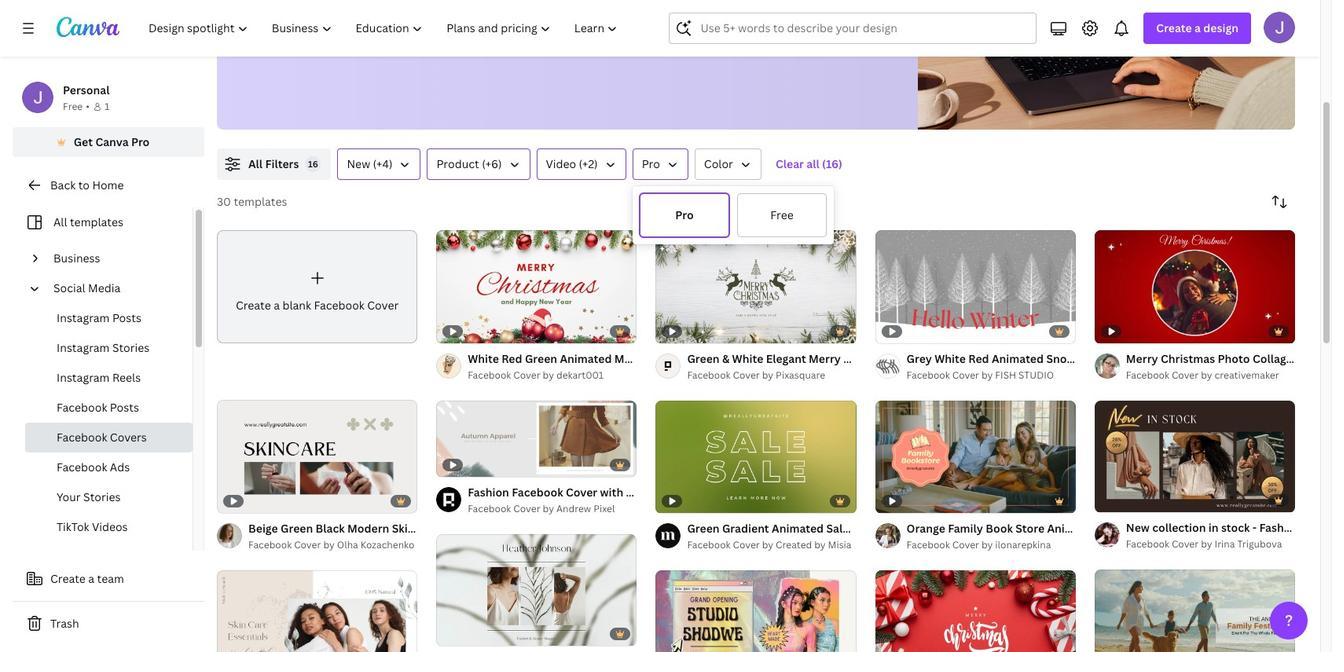 Task type: locate. For each thing, give the bounding box(es) containing it.
1 vertical spatial templates
[[234, 194, 287, 209]]

2 vertical spatial pro
[[676, 208, 694, 223]]

(+2)
[[579, 156, 598, 171]]

fish
[[996, 368, 1017, 382]]

facebook inside "link"
[[688, 368, 731, 382]]

2 vertical spatial instagram
[[57, 370, 110, 385]]

store
[[1016, 521, 1045, 536]]

a inside create a design dropdown button
[[1195, 20, 1201, 35]]

pro inside button
[[131, 134, 150, 149]]

animated
[[992, 351, 1044, 366], [772, 521, 824, 536], [1048, 521, 1100, 536]]

video (+2) button
[[537, 149, 626, 180]]

1 vertical spatial a
[[274, 298, 280, 313]]

create inside create collages of your favorite snapshots and feature it front and center on your facebook profile with ready-made cover templates you can personalize and post online.
[[242, 8, 283, 25]]

0 horizontal spatial all
[[53, 215, 67, 230]]

create a design button
[[1144, 13, 1252, 44]]

pixasquare
[[776, 368, 826, 382]]

free
[[63, 100, 83, 113], [771, 208, 794, 223]]

free left •
[[63, 100, 83, 113]]

pro button down 'color'
[[639, 193, 731, 238]]

all down back
[[53, 215, 67, 230]]

facebook ads
[[57, 460, 130, 475]]

1
[[104, 100, 110, 113]]

pink & purple pop retro fashion opening facebook cover image
[[656, 571, 857, 653]]

a for team
[[88, 572, 94, 587]]

1 horizontal spatial all
[[248, 156, 263, 171]]

by inside fashion facebook cover with abstract modern paint shapes facebook cover by andrew pixel
[[543, 502, 554, 515]]

1 horizontal spatial a
[[274, 298, 280, 313]]

by down christmas
[[1202, 368, 1213, 382]]

0 horizontal spatial pro
[[131, 134, 150, 149]]

2 vertical spatial templates
[[70, 215, 123, 230]]

can
[[578, 28, 600, 46]]

create a team button
[[13, 564, 204, 595]]

by left irina
[[1202, 538, 1213, 552]]

by left dekart001
[[543, 368, 554, 382]]

create inside dropdown button
[[1157, 20, 1193, 35]]

green gradient animated sale facebook cover link
[[688, 521, 938, 538]]

2 horizontal spatial templates
[[488, 28, 550, 46]]

create a design
[[1157, 20, 1239, 35]]

a
[[1195, 20, 1201, 35], [274, 298, 280, 313], [88, 572, 94, 587]]

(+6)
[[482, 156, 502, 171]]

1 horizontal spatial and
[[619, 8, 642, 25]]

all left filters
[[248, 156, 263, 171]]

facebook cover by irina trigubova
[[1127, 538, 1283, 552]]

your up post
[[706, 8, 734, 25]]

by left created
[[763, 539, 774, 552]]

all templates
[[53, 215, 123, 230]]

0 horizontal spatial free
[[63, 100, 83, 113]]

16 filter options selected element
[[305, 156, 321, 172]]

0 vertical spatial instagram
[[57, 311, 110, 326]]

instagram posts
[[57, 311, 142, 326]]

and left feature
[[501, 8, 524, 25]]

0 vertical spatial a
[[1195, 20, 1201, 35]]

a inside create a team button
[[88, 572, 94, 587]]

0 horizontal spatial your
[[354, 8, 382, 25]]

get
[[74, 134, 93, 149]]

create left design
[[1157, 20, 1193, 35]]

animated right store
[[1048, 521, 1100, 536]]

a inside create a blank facebook cover element
[[274, 298, 280, 313]]

personal
[[63, 83, 110, 98]]

your
[[57, 490, 81, 505]]

facebook
[[242, 28, 300, 46], [314, 298, 365, 313], [1148, 351, 1200, 366], [468, 368, 511, 382], [688, 368, 731, 382], [907, 368, 951, 382], [1127, 368, 1170, 382], [57, 400, 107, 415], [57, 430, 107, 445], [57, 460, 107, 475], [512, 485, 563, 500], [468, 502, 511, 515], [852, 521, 904, 536], [1102, 521, 1154, 536], [1127, 538, 1170, 552], [248, 538, 292, 552], [688, 539, 731, 552], [907, 539, 951, 552]]

personalize
[[603, 28, 673, 46]]

stories inside "instagram stories" link
[[112, 340, 150, 355]]

created
[[776, 539, 813, 552]]

all inside 'link'
[[53, 215, 67, 230]]

with down of
[[346, 28, 372, 46]]

create
[[242, 8, 283, 25], [1157, 20, 1193, 35], [236, 298, 271, 313], [50, 572, 86, 587]]

posts down social media link
[[112, 311, 142, 326]]

templates inside 'link'
[[70, 215, 123, 230]]

2 horizontal spatial pro
[[676, 208, 694, 223]]

by down book
[[982, 539, 993, 552]]

create for create a team
[[50, 572, 86, 587]]

1 vertical spatial free
[[771, 208, 794, 223]]

3 instagram from the top
[[57, 370, 110, 385]]

30
[[217, 194, 231, 209]]

product (+6) button
[[427, 149, 530, 180]]

canva
[[95, 134, 129, 149]]

0 horizontal spatial templates
[[70, 215, 123, 230]]

grey
[[907, 351, 933, 366]]

all
[[807, 156, 820, 171]]

by
[[543, 368, 554, 382], [763, 368, 774, 382], [982, 368, 993, 382], [1202, 368, 1213, 382], [543, 502, 554, 515], [1202, 538, 1213, 552], [323, 538, 335, 552], [763, 539, 774, 552], [815, 539, 826, 552], [982, 539, 993, 552]]

0 vertical spatial templates
[[488, 28, 550, 46]]

None search field
[[670, 13, 1037, 44]]

facebook posts link
[[25, 393, 193, 423]]

cover inside "link"
[[733, 368, 760, 382]]

1 horizontal spatial animated
[[992, 351, 1044, 366]]

animated inside green gradient animated sale facebook cover facebook cover by created by misia
[[772, 521, 824, 536]]

1 vertical spatial pro button
[[639, 193, 731, 238]]

1 vertical spatial pro
[[642, 156, 660, 171]]

dekart001
[[557, 368, 604, 382]]

(+4)
[[373, 156, 393, 171]]

2 horizontal spatial a
[[1195, 20, 1201, 35]]

1 horizontal spatial your
[[706, 8, 734, 25]]

facebook cover by ilonarepkina link
[[907, 538, 1076, 554]]

facebook cover by creativemaker link
[[1127, 368, 1296, 383]]

animated up "fish"
[[992, 351, 1044, 366]]

media
[[88, 281, 121, 296]]

new (+4) button
[[338, 149, 421, 180]]

stories up "reels"
[[112, 340, 150, 355]]

0 vertical spatial posts
[[112, 311, 142, 326]]

covers
[[110, 430, 147, 445]]

a left team
[[88, 572, 94, 587]]

grey white red animated snow hello winter facebook cover facebook cover by fish studio
[[907, 351, 1234, 382]]

color button
[[695, 149, 762, 180]]

stories down facebook ads link in the left bottom of the page
[[83, 490, 121, 505]]

1 horizontal spatial templates
[[234, 194, 287, 209]]

your stories
[[57, 490, 121, 505]]

stories for your stories
[[83, 490, 121, 505]]

blank
[[283, 298, 311, 313]]

1 horizontal spatial free
[[771, 208, 794, 223]]

1 vertical spatial stories
[[83, 490, 121, 505]]

stories
[[112, 340, 150, 355], [83, 490, 121, 505]]

0 vertical spatial with
[[346, 28, 372, 46]]

free down "clear"
[[771, 208, 794, 223]]

by left pixasquare
[[763, 368, 774, 382]]

green gradient animated sale facebook cover facebook cover by created by misia
[[688, 521, 938, 552]]

stories inside your stories link
[[83, 490, 121, 505]]

0 horizontal spatial and
[[501, 8, 524, 25]]

pro button left 'color'
[[633, 149, 689, 180]]

2 vertical spatial a
[[88, 572, 94, 587]]

16
[[308, 158, 318, 170]]

instagram
[[57, 311, 110, 326], [57, 340, 110, 355], [57, 370, 110, 385]]

1 horizontal spatial with
[[600, 485, 624, 500]]

0 vertical spatial all
[[248, 156, 263, 171]]

social media
[[53, 281, 121, 296]]

filters
[[265, 156, 299, 171]]

posts
[[112, 311, 142, 326], [110, 400, 139, 415]]

animated up created
[[772, 521, 824, 536]]

irina
[[1215, 538, 1236, 552]]

get canva pro
[[74, 134, 150, 149]]

2 horizontal spatial animated
[[1048, 521, 1100, 536]]

animated inside grey white red animated snow hello winter facebook cover facebook cover by fish studio
[[992, 351, 1044, 366]]

by inside orange family book store animated facebook cover facebook cover by ilonarepkina
[[982, 539, 993, 552]]

cover
[[451, 28, 485, 46]]

clear
[[776, 156, 804, 171]]

free inside button
[[771, 208, 794, 223]]

instagram up the 'instagram reels' in the left of the page
[[57, 340, 110, 355]]

1 horizontal spatial pro
[[642, 156, 660, 171]]

online.
[[732, 28, 773, 46]]

and up personalize
[[619, 8, 642, 25]]

0 vertical spatial free
[[63, 100, 83, 113]]

by inside merry christmas photo collage (facebo facebook cover by creativemaker
[[1202, 368, 1213, 382]]

1 vertical spatial with
[[600, 485, 624, 500]]

1 vertical spatial instagram
[[57, 340, 110, 355]]

create left team
[[50, 572, 86, 587]]

create left blank
[[236, 298, 271, 313]]

templates right 30
[[234, 194, 287, 209]]

create collages of your favorite snapshots and feature it front and center on your facebook profile with ready-made cover templates you can personalize and post online.
[[242, 8, 773, 46]]

1 vertical spatial all
[[53, 215, 67, 230]]

create left "collages"
[[242, 8, 283, 25]]

0 vertical spatial stories
[[112, 340, 150, 355]]

templates
[[488, 28, 550, 46], [234, 194, 287, 209], [70, 215, 123, 230]]

pro
[[131, 134, 150, 149], [642, 156, 660, 171], [676, 208, 694, 223]]

0 horizontal spatial with
[[346, 28, 372, 46]]

by left "fish"
[[982, 368, 993, 382]]

your right of
[[354, 8, 382, 25]]

0 horizontal spatial a
[[88, 572, 94, 587]]

30 templates
[[217, 194, 287, 209]]

by left andrew
[[543, 502, 554, 515]]

instagram for instagram reels
[[57, 370, 110, 385]]

kozachenko
[[361, 538, 415, 552]]

with up pixel
[[600, 485, 624, 500]]

create for create collages of your favorite snapshots and feature it front and center on your facebook profile with ready-made cover templates you can personalize and post online.
[[242, 8, 283, 25]]

a left design
[[1195, 20, 1201, 35]]

with inside fashion facebook cover with abstract modern paint shapes facebook cover by andrew pixel
[[600, 485, 624, 500]]

templates down feature
[[488, 28, 550, 46]]

facebook posts
[[57, 400, 139, 415]]

posts down "reels"
[[110, 400, 139, 415]]

posts inside "link"
[[110, 400, 139, 415]]

minimalist and elegant facebook cover video image
[[437, 534, 637, 647]]

snapshots
[[435, 8, 498, 25]]

of
[[338, 8, 351, 25]]

instagram down social media
[[57, 311, 110, 326]]

trash
[[50, 616, 79, 631]]

instagram up the facebook posts
[[57, 370, 110, 385]]

1 vertical spatial posts
[[110, 400, 139, 415]]

1 instagram from the top
[[57, 311, 110, 326]]

templates down "back to home"
[[70, 215, 123, 230]]

orange
[[907, 521, 946, 536]]

create inside button
[[50, 572, 86, 587]]

top level navigation element
[[138, 13, 632, 44]]

a left blank
[[274, 298, 280, 313]]

andrew
[[557, 502, 592, 515]]

new collection in stock - fashion shop promotion facebook cover image
[[1095, 400, 1296, 513]]

0 horizontal spatial animated
[[772, 521, 824, 536]]

2 instagram from the top
[[57, 340, 110, 355]]

product (+6)
[[437, 156, 502, 171]]

your stories link
[[25, 483, 193, 513]]

facebook cover by olha kozachenko link
[[248, 538, 418, 553]]

a for blank
[[274, 298, 280, 313]]

all for all filters
[[248, 156, 263, 171]]

and down on
[[676, 28, 699, 46]]

facebook cover by created by misia link
[[688, 538, 857, 554]]

gradient
[[723, 521, 770, 536]]

0 vertical spatial pro
[[131, 134, 150, 149]]



Task type: vqa. For each thing, say whether or not it's contained in the screenshot.
the Cover
yes



Task type: describe. For each thing, give the bounding box(es) containing it.
facebook cover by pixasquare link
[[688, 368, 857, 383]]

templates for 30 templates
[[234, 194, 287, 209]]

(16)
[[823, 156, 843, 171]]

facebook cover by dekart001
[[468, 368, 604, 382]]

red
[[969, 351, 990, 366]]

1 your from the left
[[354, 8, 382, 25]]

on
[[688, 8, 703, 25]]

sale
[[827, 521, 850, 536]]

tiktok videos link
[[25, 513, 193, 543]]

create a team
[[50, 572, 124, 587]]

olha
[[337, 538, 358, 552]]

2 horizontal spatial and
[[676, 28, 699, 46]]

front
[[585, 8, 616, 25]]

video
[[546, 156, 576, 171]]

by inside "link"
[[763, 368, 774, 382]]

social media link
[[47, 274, 183, 304]]

cover inside merry christmas photo collage (facebo facebook cover by creativemaker
[[1172, 368, 1199, 382]]

facebook inside merry christmas photo collage (facebo facebook cover by creativemaker
[[1127, 368, 1170, 382]]

with inside create collages of your favorite snapshots and feature it front and center on your facebook profile with ready-made cover templates you can personalize and post online.
[[346, 28, 372, 46]]

misia
[[828, 539, 852, 552]]

product
[[437, 156, 479, 171]]

templates for all templates
[[70, 215, 123, 230]]

merry
[[1127, 351, 1159, 366]]

by left the olha
[[323, 538, 335, 552]]

facebook inside "link"
[[57, 400, 107, 415]]

facebook cover by dekart001 link
[[468, 368, 637, 383]]

back to home
[[50, 178, 124, 193]]

team
[[97, 572, 124, 587]]

create a blank facebook cover
[[236, 298, 399, 313]]

•
[[86, 100, 90, 113]]

shapes
[[750, 485, 789, 500]]

family
[[948, 521, 984, 536]]

ready-
[[375, 28, 414, 46]]

merry christmas photo collage (facebo link
[[1127, 350, 1333, 368]]

Search search field
[[701, 13, 1027, 43]]

(facebo
[[1296, 351, 1333, 366]]

instagram stories
[[57, 340, 150, 355]]

templates inside create collages of your favorite snapshots and feature it front and center on your facebook profile with ready-made cover templates you can personalize and post online.
[[488, 28, 550, 46]]

videos
[[92, 520, 128, 535]]

collages
[[286, 8, 335, 25]]

trash link
[[13, 609, 204, 640]]

profile
[[303, 28, 343, 46]]

post
[[702, 28, 729, 46]]

hello
[[1079, 351, 1107, 366]]

design
[[1204, 20, 1239, 35]]

home
[[92, 178, 124, 193]]

facebook ads link
[[25, 453, 193, 483]]

christmas
[[1161, 351, 1216, 366]]

facebook covers
[[57, 430, 147, 445]]

creativemaker
[[1215, 368, 1280, 382]]

book
[[986, 521, 1013, 536]]

facebook cover by pixasquare
[[688, 368, 826, 382]]

studio
[[1019, 368, 1055, 382]]

free button
[[737, 193, 828, 238]]

animated inside orange family book store animated facebook cover facebook cover by ilonarepkina
[[1048, 521, 1100, 536]]

instagram reels
[[57, 370, 141, 385]]

jacob simon image
[[1264, 12, 1296, 43]]

instagram stories link
[[25, 333, 193, 363]]

0 vertical spatial pro button
[[633, 149, 689, 180]]

instagram for instagram posts
[[57, 311, 110, 326]]

facebook cover by olha kozachenko
[[248, 538, 415, 552]]

Sort by button
[[1264, 186, 1296, 218]]

new
[[347, 156, 370, 171]]

white
[[935, 351, 966, 366]]

posts for instagram posts
[[112, 311, 142, 326]]

instagram reels link
[[25, 363, 193, 393]]

fashion facebook cover with abstract modern paint shapes facebook cover by andrew pixel
[[468, 485, 789, 515]]

photo
[[1218, 351, 1251, 366]]

create a blank facebook cover element
[[217, 230, 418, 343]]

ads
[[110, 460, 130, 475]]

video (+2)
[[546, 156, 598, 171]]

fashion facebook cover with abstract modern paint shapes link
[[468, 484, 789, 501]]

paint
[[720, 485, 747, 500]]

feature
[[527, 8, 571, 25]]

back
[[50, 178, 76, 193]]

2 your from the left
[[706, 8, 734, 25]]

made
[[414, 28, 448, 46]]

by down green gradient animated sale facebook cover link
[[815, 539, 826, 552]]

orange family book store animated facebook cover facebook cover by ilonarepkina
[[907, 521, 1188, 552]]

all filters
[[248, 156, 299, 171]]

it
[[574, 8, 582, 25]]

back to home link
[[13, 170, 204, 201]]

winter
[[1110, 351, 1146, 366]]

posts for facebook posts
[[110, 400, 139, 415]]

free for free •
[[63, 100, 83, 113]]

create for create a design
[[1157, 20, 1193, 35]]

create for create a blank facebook cover
[[236, 298, 271, 313]]

social
[[53, 281, 85, 296]]

tiktok videos
[[57, 520, 128, 535]]

pixel
[[594, 502, 615, 515]]

trigubova
[[1238, 538, 1283, 552]]

facebook inside create collages of your favorite snapshots and feature it front and center on your facebook profile with ready-made cover templates you can personalize and post online.
[[242, 28, 300, 46]]

tiktok
[[57, 520, 89, 535]]

instagram for instagram stories
[[57, 340, 110, 355]]

merry christmas photo collage (facebo facebook cover by creativemaker
[[1127, 351, 1333, 382]]

a for design
[[1195, 20, 1201, 35]]

all for all templates
[[53, 215, 67, 230]]

clear all (16) button
[[768, 149, 851, 180]]

stories for instagram stories
[[112, 340, 150, 355]]

favorite
[[385, 8, 432, 25]]

all templates link
[[22, 208, 183, 237]]

by inside grey white red animated snow hello winter facebook cover facebook cover by fish studio
[[982, 368, 993, 382]]

free for free
[[771, 208, 794, 223]]

business
[[53, 251, 100, 266]]

fashion
[[468, 485, 509, 500]]



